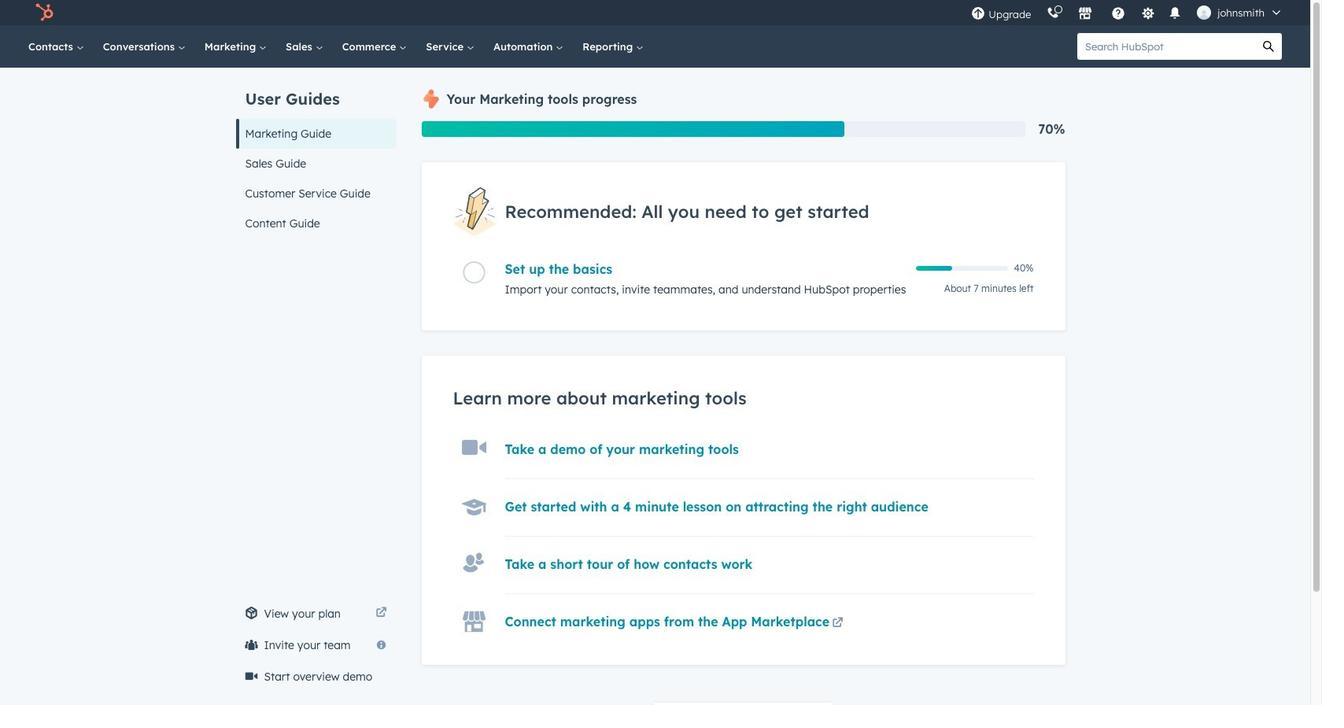 Task type: vqa. For each thing, say whether or not it's contained in the screenshot.
John Smith icon
yes



Task type: locate. For each thing, give the bounding box(es) containing it.
0 horizontal spatial link opens in a new window image
[[376, 608, 387, 620]]

link opens in a new window image
[[376, 608, 387, 620], [833, 618, 844, 630]]

0 horizontal spatial link opens in a new window image
[[376, 605, 387, 624]]

menu
[[964, 0, 1292, 25]]

user guides element
[[236, 68, 396, 239]]

[object object] complete progress bar
[[916, 266, 953, 271]]

progress bar
[[422, 121, 845, 137]]

link opens in a new window image
[[376, 605, 387, 624], [833, 615, 844, 634]]

1 horizontal spatial link opens in a new window image
[[833, 618, 844, 630]]

link opens in a new window image for rightmost link opens in a new window image
[[833, 618, 844, 630]]



Task type: describe. For each thing, give the bounding box(es) containing it.
john smith image
[[1198, 6, 1212, 20]]

link opens in a new window image for the leftmost link opens in a new window image
[[376, 608, 387, 620]]

1 horizontal spatial link opens in a new window image
[[833, 615, 844, 634]]

Search HubSpot search field
[[1078, 33, 1256, 60]]

marketplaces image
[[1079, 7, 1093, 21]]



